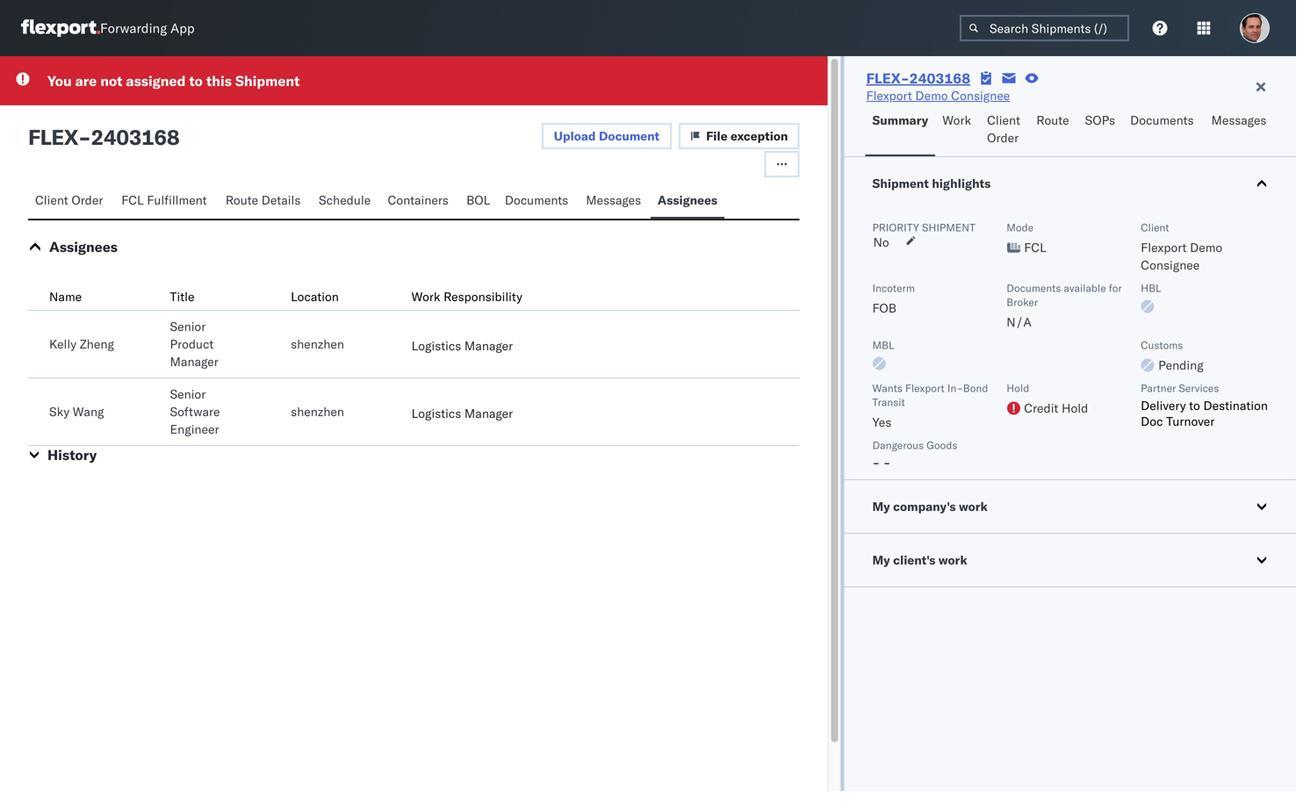 Task type: locate. For each thing, give the bounding box(es) containing it.
fcl left fulfillment
[[121, 192, 144, 208]]

0 vertical spatial messages button
[[1205, 105, 1277, 156]]

client order button up 'highlights'
[[981, 105, 1030, 156]]

history
[[47, 446, 97, 464]]

are
[[75, 72, 97, 90]]

0 vertical spatial my
[[873, 499, 891, 514]]

0 vertical spatial hold
[[1007, 382, 1030, 395]]

1 vertical spatial demo
[[1191, 240, 1223, 255]]

kelly
[[49, 336, 77, 352]]

work for my client's work
[[939, 553, 968, 568]]

1 vertical spatial logistics
[[412, 406, 461, 421]]

1 vertical spatial documents button
[[498, 185, 579, 219]]

0 horizontal spatial documents button
[[498, 185, 579, 219]]

consignee up the hbl
[[1141, 257, 1200, 273]]

1 horizontal spatial assignees
[[658, 192, 718, 208]]

client order for the rightmost client order button
[[988, 112, 1021, 145]]

0 horizontal spatial fcl
[[121, 192, 144, 208]]

logistics manager
[[412, 338, 513, 354], [412, 406, 513, 421]]

client up the hbl
[[1141, 221, 1170, 234]]

work inside button
[[959, 499, 988, 514]]

Search Shipments (/) text field
[[960, 15, 1130, 41]]

1 horizontal spatial order
[[988, 130, 1019, 145]]

0 vertical spatial logistics
[[412, 338, 461, 354]]

1 my from the top
[[873, 499, 891, 514]]

0 vertical spatial flexport
[[867, 88, 913, 103]]

partner
[[1141, 382, 1177, 395]]

work right company's
[[959, 499, 988, 514]]

route details button
[[219, 185, 312, 219]]

document
[[599, 128, 660, 144]]

fcl inside button
[[121, 192, 144, 208]]

1 vertical spatial 2403168
[[91, 124, 179, 150]]

details
[[262, 192, 301, 208]]

fcl
[[121, 192, 144, 208], [1025, 240, 1047, 255]]

flexport up the hbl
[[1141, 240, 1187, 255]]

mode
[[1007, 221, 1034, 234]]

flexport inside client flexport demo consignee incoterm fob
[[1141, 240, 1187, 255]]

responsibility
[[444, 289, 523, 304]]

2 horizontal spatial client
[[1141, 221, 1170, 234]]

0 vertical spatial fcl
[[121, 192, 144, 208]]

client order
[[988, 112, 1021, 145], [35, 192, 103, 208]]

consignee up "work" button
[[952, 88, 1011, 103]]

to inside partner services delivery to destination doc turnover
[[1190, 398, 1201, 413]]

order down flex - 2403168
[[72, 192, 103, 208]]

schedule
[[319, 192, 371, 208]]

1 horizontal spatial consignee
[[1141, 257, 1200, 273]]

documents button right bol
[[498, 185, 579, 219]]

senior for senior software engineer
[[170, 387, 206, 402]]

1 horizontal spatial hold
[[1062, 401, 1089, 416]]

2 vertical spatial client
[[1141, 221, 1170, 234]]

0 vertical spatial client order button
[[981, 105, 1030, 156]]

client order down flex
[[35, 192, 103, 208]]

0 vertical spatial route
[[1037, 112, 1070, 128]]

1 horizontal spatial client order
[[988, 112, 1021, 145]]

work inside "button"
[[939, 553, 968, 568]]

assignees
[[658, 192, 718, 208], [49, 238, 118, 256]]

n/a
[[1007, 315, 1032, 330]]

client order right "work" button
[[988, 112, 1021, 145]]

0 vertical spatial client
[[988, 112, 1021, 128]]

shipment highlights
[[873, 176, 991, 191]]

1 vertical spatial shipment
[[873, 176, 929, 191]]

1 logistics from the top
[[412, 338, 461, 354]]

senior product manager
[[170, 319, 219, 369]]

hold
[[1007, 382, 1030, 395], [1062, 401, 1089, 416]]

1 horizontal spatial shipment
[[873, 176, 929, 191]]

1 vertical spatial logistics manager
[[412, 406, 513, 421]]

dangerous goods - -
[[873, 439, 958, 470]]

0 horizontal spatial shipment
[[235, 72, 300, 90]]

1 horizontal spatial assignees button
[[651, 185, 725, 219]]

2 senior from the top
[[170, 387, 206, 402]]

1 vertical spatial messages
[[586, 192, 642, 208]]

client right "work" button
[[988, 112, 1021, 128]]

1 horizontal spatial documents button
[[1124, 105, 1205, 156]]

order right "work" button
[[988, 130, 1019, 145]]

0 horizontal spatial assignees button
[[49, 238, 118, 256]]

flexport demo consignee link
[[867, 87, 1011, 105]]

1 logistics manager from the top
[[412, 338, 513, 354]]

0 vertical spatial client order
[[988, 112, 1021, 145]]

1 vertical spatial shenzhen
[[291, 404, 344, 420]]

2 my from the top
[[873, 553, 891, 568]]

0 vertical spatial 2403168
[[910, 69, 971, 87]]

my left company's
[[873, 499, 891, 514]]

1 horizontal spatial messages
[[1212, 112, 1267, 128]]

1 vertical spatial senior
[[170, 387, 206, 402]]

zheng
[[80, 336, 114, 352]]

app
[[171, 20, 195, 36]]

shipment right this
[[235, 72, 300, 90]]

my left client's
[[873, 553, 891, 568]]

senior inside senior software engineer
[[170, 387, 206, 402]]

schedule button
[[312, 185, 381, 219]]

client down flex
[[35, 192, 68, 208]]

1 vertical spatial order
[[72, 192, 103, 208]]

credit
[[1025, 401, 1059, 416]]

0 vertical spatial consignee
[[952, 88, 1011, 103]]

1 senior from the top
[[170, 319, 206, 334]]

0 vertical spatial messages
[[1212, 112, 1267, 128]]

1 vertical spatial messages button
[[579, 185, 651, 219]]

client order button down flex
[[28, 185, 114, 219]]

route left details at top left
[[226, 192, 258, 208]]

documents button
[[1124, 105, 1205, 156], [498, 185, 579, 219]]

consignee inside 'flexport demo consignee' link
[[952, 88, 1011, 103]]

0 vertical spatial assignees
[[658, 192, 718, 208]]

consignee
[[952, 88, 1011, 103], [1141, 257, 1200, 273]]

fcl fulfillment button
[[114, 185, 219, 219]]

shipment
[[235, 72, 300, 90], [873, 176, 929, 191]]

1 vertical spatial my
[[873, 553, 891, 568]]

1 vertical spatial flexport
[[1141, 240, 1187, 255]]

1 vertical spatial to
[[1190, 398, 1201, 413]]

documents inside the documents available for broker n/a
[[1007, 282, 1062, 295]]

client for the rightmost client order button
[[988, 112, 1021, 128]]

1 horizontal spatial to
[[1190, 398, 1201, 413]]

1 horizontal spatial documents
[[1007, 282, 1062, 295]]

0 horizontal spatial messages button
[[579, 185, 651, 219]]

work right client's
[[939, 553, 968, 568]]

1 horizontal spatial -
[[873, 455, 880, 470]]

2403168 down assigned
[[91, 124, 179, 150]]

assignees down file
[[658, 192, 718, 208]]

route left sops on the right top of page
[[1037, 112, 1070, 128]]

hold right credit
[[1062, 401, 1089, 416]]

documents up broker on the top
[[1007, 282, 1062, 295]]

flexport
[[867, 88, 913, 103], [1141, 240, 1187, 255], [906, 382, 945, 395]]

customs
[[1141, 339, 1184, 352]]

fcl down mode
[[1025, 240, 1047, 255]]

documents button right sops on the right top of page
[[1124, 105, 1205, 156]]

logistics
[[412, 338, 461, 354], [412, 406, 461, 421]]

0 horizontal spatial route
[[226, 192, 258, 208]]

1 vertical spatial fcl
[[1025, 240, 1047, 255]]

senior inside senior product manager
[[170, 319, 206, 334]]

fcl for fcl fulfillment
[[121, 192, 144, 208]]

engineer
[[170, 422, 219, 437]]

1 vertical spatial documents
[[505, 192, 569, 208]]

0 vertical spatial shipment
[[235, 72, 300, 90]]

0 vertical spatial assignees button
[[651, 185, 725, 219]]

my client's work
[[873, 553, 968, 568]]

1 horizontal spatial route
[[1037, 112, 1070, 128]]

forwarding app link
[[21, 19, 195, 37]]

senior up software
[[170, 387, 206, 402]]

1 vertical spatial client
[[35, 192, 68, 208]]

1 horizontal spatial fcl
[[1025, 240, 1047, 255]]

0 horizontal spatial documents
[[505, 192, 569, 208]]

work responsibility
[[412, 289, 523, 304]]

0 horizontal spatial assignees
[[49, 238, 118, 256]]

2 horizontal spatial documents
[[1131, 112, 1194, 128]]

0 horizontal spatial demo
[[916, 88, 948, 103]]

shipment
[[922, 221, 976, 234]]

flexport inside wants flexport in-bond transit yes
[[906, 382, 945, 395]]

documents right sops on the right top of page
[[1131, 112, 1194, 128]]

work
[[943, 112, 972, 128], [412, 289, 441, 304]]

route
[[1037, 112, 1070, 128], [226, 192, 258, 208]]

documents
[[1131, 112, 1194, 128], [505, 192, 569, 208], [1007, 282, 1062, 295]]

0 horizontal spatial client
[[35, 192, 68, 208]]

senior
[[170, 319, 206, 334], [170, 387, 206, 402]]

file exception button
[[679, 123, 800, 149], [679, 123, 800, 149]]

bol
[[467, 192, 490, 208]]

work button
[[936, 105, 981, 156]]

0 horizontal spatial messages
[[586, 192, 642, 208]]

0 horizontal spatial work
[[412, 289, 441, 304]]

my inside button
[[873, 499, 891, 514]]

0 vertical spatial work
[[943, 112, 972, 128]]

shipment inside button
[[873, 176, 929, 191]]

2403168 up flexport demo consignee
[[910, 69, 971, 87]]

1 horizontal spatial demo
[[1191, 240, 1223, 255]]

1 horizontal spatial messages button
[[1205, 105, 1277, 156]]

wants
[[873, 382, 903, 395]]

assignees up name on the left top
[[49, 238, 118, 256]]

to up turnover
[[1190, 398, 1201, 413]]

fulfillment
[[147, 192, 207, 208]]

0 vertical spatial order
[[988, 130, 1019, 145]]

0 vertical spatial senior
[[170, 319, 206, 334]]

to left this
[[189, 72, 203, 90]]

0 vertical spatial work
[[959, 499, 988, 514]]

destination
[[1204, 398, 1269, 413]]

my company's work
[[873, 499, 988, 514]]

senior up product
[[170, 319, 206, 334]]

my inside "button"
[[873, 553, 891, 568]]

2 vertical spatial flexport
[[906, 382, 945, 395]]

forwarding
[[100, 20, 167, 36]]

documents right bol button
[[505, 192, 569, 208]]

company's
[[894, 499, 956, 514]]

2403168
[[910, 69, 971, 87], [91, 124, 179, 150]]

work left the responsibility
[[412, 289, 441, 304]]

1 vertical spatial work
[[412, 289, 441, 304]]

bond
[[964, 382, 989, 395]]

priority shipment
[[873, 221, 976, 234]]

name
[[49, 289, 82, 304]]

assignees button up name on the left top
[[49, 238, 118, 256]]

priority
[[873, 221, 920, 234]]

1 vertical spatial client order button
[[28, 185, 114, 219]]

1 shenzhen from the top
[[291, 336, 344, 352]]

flexport left in-
[[906, 382, 945, 395]]

shipment up priority
[[873, 176, 929, 191]]

my company's work button
[[845, 481, 1297, 533]]

1 horizontal spatial work
[[943, 112, 972, 128]]

flexport down flex-
[[867, 88, 913, 103]]

0 vertical spatial shenzhen
[[291, 336, 344, 352]]

0 horizontal spatial to
[[189, 72, 203, 90]]

1 vertical spatial route
[[226, 192, 258, 208]]

1 vertical spatial hold
[[1062, 401, 1089, 416]]

1 vertical spatial work
[[939, 553, 968, 568]]

0 horizontal spatial 2403168
[[91, 124, 179, 150]]

assignees button
[[651, 185, 725, 219], [49, 238, 118, 256]]

work down 'flexport demo consignee' link at the right
[[943, 112, 972, 128]]

assignees button down file
[[651, 185, 725, 219]]

0 horizontal spatial order
[[72, 192, 103, 208]]

shipment highlights button
[[845, 157, 1297, 210]]

1 horizontal spatial client
[[988, 112, 1021, 128]]

hold up credit
[[1007, 382, 1030, 395]]

0 horizontal spatial hold
[[1007, 382, 1030, 395]]

work inside button
[[943, 112, 972, 128]]

1 vertical spatial consignee
[[1141, 257, 1200, 273]]

order
[[988, 130, 1019, 145], [72, 192, 103, 208]]

sops button
[[1079, 105, 1124, 156]]

0 horizontal spatial consignee
[[952, 88, 1011, 103]]

no
[[874, 235, 890, 250]]

messages
[[1212, 112, 1267, 128], [586, 192, 642, 208]]

0 horizontal spatial client order
[[35, 192, 103, 208]]

1 vertical spatial client order
[[35, 192, 103, 208]]

my for my company's work
[[873, 499, 891, 514]]

0 vertical spatial logistics manager
[[412, 338, 513, 354]]



Task type: vqa. For each thing, say whether or not it's contained in the screenshot.


Task type: describe. For each thing, give the bounding box(es) containing it.
flex - 2403168
[[28, 124, 179, 150]]

wants flexport in-bond transit yes
[[873, 382, 989, 430]]

turnover
[[1167, 414, 1215, 429]]

flex
[[28, 124, 78, 150]]

for
[[1109, 282, 1123, 295]]

documents available for broker n/a
[[1007, 282, 1123, 330]]

2 logistics from the top
[[412, 406, 461, 421]]

wang
[[73, 404, 104, 420]]

pending
[[1159, 358, 1204, 373]]

2 horizontal spatial -
[[884, 455, 891, 470]]

containers
[[388, 192, 449, 208]]

flexport for bond
[[906, 382, 945, 395]]

summary
[[873, 112, 929, 128]]

2 vertical spatial manager
[[465, 406, 513, 421]]

upload
[[554, 128, 596, 144]]

consignee inside client flexport demo consignee incoterm fob
[[1141, 257, 1200, 273]]

1 vertical spatial assignees
[[49, 238, 118, 256]]

0 vertical spatial documents
[[1131, 112, 1194, 128]]

summary button
[[866, 105, 936, 156]]

file exception
[[706, 128, 788, 144]]

this
[[206, 72, 232, 90]]

2 logistics manager from the top
[[412, 406, 513, 421]]

not
[[100, 72, 123, 90]]

fcl fulfillment
[[121, 192, 207, 208]]

services
[[1179, 382, 1220, 395]]

client flexport demo consignee incoterm fob
[[873, 221, 1223, 316]]

senior for senior product manager
[[170, 319, 206, 334]]

flexport demo consignee
[[867, 88, 1011, 103]]

1 horizontal spatial client order button
[[981, 105, 1030, 156]]

client for the left client order button
[[35, 192, 68, 208]]

title
[[170, 289, 195, 304]]

transit
[[873, 396, 906, 409]]

partner services delivery to destination doc turnover
[[1141, 382, 1269, 429]]

software
[[170, 404, 220, 420]]

you
[[47, 72, 72, 90]]

credit hold
[[1025, 401, 1089, 416]]

route button
[[1030, 105, 1079, 156]]

fob
[[873, 300, 897, 316]]

route for route details
[[226, 192, 258, 208]]

goods
[[927, 439, 958, 452]]

client order for the left client order button
[[35, 192, 103, 208]]

0 vertical spatial to
[[189, 72, 203, 90]]

sops
[[1086, 112, 1116, 128]]

flexport. image
[[21, 19, 100, 37]]

file
[[706, 128, 728, 144]]

assigned
[[126, 72, 186, 90]]

doc
[[1141, 414, 1164, 429]]

assignees inside assignees button
[[658, 192, 718, 208]]

demo inside client flexport demo consignee incoterm fob
[[1191, 240, 1223, 255]]

mbl
[[873, 339, 895, 352]]

product
[[170, 336, 214, 352]]

my for my client's work
[[873, 553, 891, 568]]

available
[[1064, 282, 1107, 295]]

sky wang
[[49, 404, 104, 420]]

flex-2403168
[[867, 69, 971, 87]]

0 vertical spatial manager
[[465, 338, 513, 354]]

upload document
[[554, 128, 660, 144]]

dangerous
[[873, 439, 924, 452]]

highlights
[[932, 176, 991, 191]]

upload document button
[[542, 123, 672, 149]]

containers button
[[381, 185, 460, 219]]

1 vertical spatial assignees button
[[49, 238, 118, 256]]

1 vertical spatial manager
[[170, 354, 219, 369]]

hbl
[[1141, 282, 1162, 295]]

flexport for consignee
[[1141, 240, 1187, 255]]

yes
[[873, 415, 892, 430]]

exception
[[731, 128, 788, 144]]

0 horizontal spatial -
[[78, 124, 91, 150]]

client inside client flexport demo consignee incoterm fob
[[1141, 221, 1170, 234]]

2 shenzhen from the top
[[291, 404, 344, 420]]

0 vertical spatial demo
[[916, 88, 948, 103]]

flex-
[[867, 69, 910, 87]]

0 vertical spatial documents button
[[1124, 105, 1205, 156]]

flex-2403168 link
[[867, 69, 971, 87]]

order for the rightmost client order button
[[988, 130, 1019, 145]]

fcl for fcl
[[1025, 240, 1047, 255]]

route details
[[226, 192, 301, 208]]

broker
[[1007, 296, 1039, 309]]

bol button
[[460, 185, 498, 219]]

client's
[[894, 553, 936, 568]]

1 horizontal spatial 2403168
[[910, 69, 971, 87]]

in-
[[948, 382, 964, 395]]

sky
[[49, 404, 70, 420]]

delivery
[[1141, 398, 1187, 413]]

you are not assigned to this shipment
[[47, 72, 300, 90]]

work for work
[[943, 112, 972, 128]]

forwarding app
[[100, 20, 195, 36]]

incoterm
[[873, 282, 915, 295]]

work for work responsibility
[[412, 289, 441, 304]]

kelly zheng
[[49, 336, 114, 352]]

senior software engineer
[[170, 387, 220, 437]]

route for route
[[1037, 112, 1070, 128]]

my client's work button
[[845, 534, 1297, 587]]

work for my company's work
[[959, 499, 988, 514]]

order for the left client order button
[[72, 192, 103, 208]]

history button
[[47, 446, 97, 464]]

0 horizontal spatial client order button
[[28, 185, 114, 219]]

location
[[291, 289, 339, 304]]



